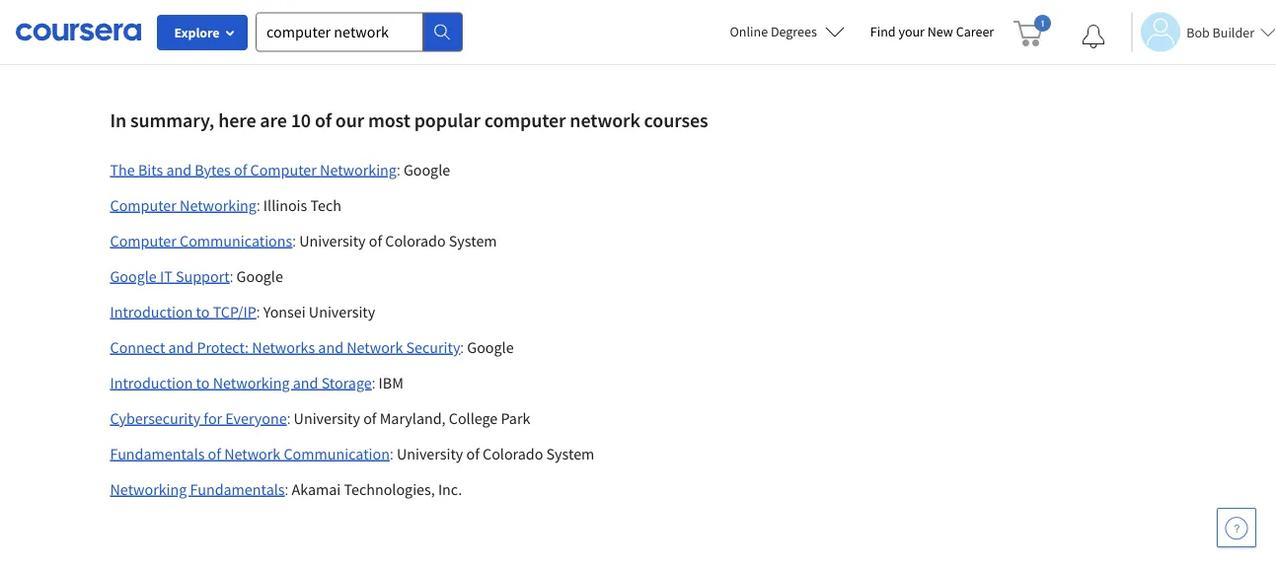 Task type: locate. For each thing, give the bounding box(es) containing it.
1 vertical spatial fundamentals
[[190, 480, 285, 499]]

and down introduction to tcp/ip link
[[168, 337, 194, 357]]

summary,
[[130, 108, 215, 133]]

storage
[[322, 373, 372, 393]]

fundamentals down fundamentals of network communication link
[[190, 480, 285, 499]]

introduction for introduction to tcp/ip
[[110, 302, 193, 322]]

0 vertical spatial to
[[196, 302, 210, 322]]

the bits and bytes of computer networking : google
[[110, 160, 451, 179]]

: left ibm
[[372, 374, 376, 392]]

to
[[196, 302, 210, 322], [196, 373, 210, 393]]

0 horizontal spatial system
[[449, 231, 497, 251]]

builder
[[1213, 23, 1255, 41]]

networking up everyone
[[213, 373, 290, 393]]

fundamentals of network communication link
[[110, 444, 390, 464]]

computer
[[250, 160, 317, 179], [110, 195, 177, 215], [110, 231, 177, 251]]

introduction up cybersecurity
[[110, 373, 193, 393]]

and
[[166, 160, 192, 179], [168, 337, 194, 357], [318, 337, 344, 357], [293, 373, 318, 393]]

networking up tech
[[320, 160, 397, 179]]

2 introduction from the top
[[110, 373, 193, 393]]

introduction to networking and storage : ibm
[[110, 373, 404, 393]]

computer up illinois
[[250, 160, 317, 179]]

find
[[871, 23, 896, 40]]

yonsei
[[263, 302, 306, 322]]

introduction
[[110, 302, 193, 322], [110, 373, 193, 393]]

: left akamai
[[285, 480, 289, 499]]

maryland,
[[380, 409, 446, 428]]

: left yonsei
[[256, 302, 260, 321]]

most
[[368, 108, 411, 133]]

None search field
[[256, 12, 463, 52]]

bob builder button
[[1132, 12, 1277, 52]]

university down tech
[[299, 231, 366, 251]]

0 vertical spatial colorado
[[385, 231, 446, 251]]

1 introduction from the top
[[110, 302, 193, 322]]

computer for computer communications
[[110, 231, 177, 251]]

network up ibm
[[347, 337, 403, 357]]

: inside introduction to networking and storage : ibm
[[372, 374, 376, 392]]

of
[[315, 108, 332, 133], [234, 160, 247, 179], [369, 231, 382, 251], [364, 409, 377, 428], [208, 444, 221, 464], [467, 444, 480, 464]]

to up the cybersecurity for everyone link
[[196, 373, 210, 393]]

computer communications link
[[110, 231, 293, 251]]

explore button
[[157, 15, 248, 50]]

protect:
[[197, 337, 249, 357]]

: inside networking fundamentals : akamai technologies, inc.
[[285, 480, 289, 499]]

computer up it
[[110, 231, 177, 251]]

find your new career
[[871, 23, 995, 40]]

akamai
[[292, 480, 341, 499]]

fundamentals down cybersecurity
[[110, 444, 205, 464]]

: up technologies,
[[390, 445, 394, 463]]

help center image
[[1226, 516, 1249, 540]]

: left illinois
[[257, 196, 260, 215]]

cybersecurity for everyone : university of maryland, college park
[[110, 409, 531, 428]]

explore
[[174, 24, 220, 41]]

online degrees button
[[715, 10, 861, 53]]

cybersecurity for everyone link
[[110, 409, 287, 428]]

: up tcp/ip
[[230, 267, 233, 286]]

0 horizontal spatial colorado
[[385, 231, 446, 251]]

computer down 'bits'
[[110, 195, 177, 215]]

google it support : google
[[110, 266, 283, 286]]

1 vertical spatial introduction
[[110, 373, 193, 393]]

your
[[899, 23, 925, 40]]

: down most
[[397, 160, 401, 179]]

courses
[[644, 108, 709, 133]]

communication
[[284, 444, 390, 464]]

:
[[397, 160, 401, 179], [257, 196, 260, 215], [293, 231, 296, 250], [230, 267, 233, 286], [256, 302, 260, 321], [461, 338, 464, 357], [372, 374, 376, 392], [287, 409, 291, 428], [390, 445, 394, 463], [285, 480, 289, 499]]

introduction up connect
[[110, 302, 193, 322]]

here
[[218, 108, 256, 133]]

network
[[347, 337, 403, 357], [224, 444, 281, 464]]

fundamentals of network communication : university of colorado system
[[110, 444, 595, 464]]

2 to from the top
[[196, 373, 210, 393]]

1 horizontal spatial colorado
[[483, 444, 544, 464]]

our
[[336, 108, 364, 133]]

it
[[160, 266, 173, 286]]

networking fundamentals : akamai technologies, inc.
[[110, 480, 462, 499]]

0 horizontal spatial network
[[224, 444, 281, 464]]

1 vertical spatial to
[[196, 373, 210, 393]]

new
[[928, 23, 954, 40]]

0 vertical spatial introduction
[[110, 302, 193, 322]]

communications
[[180, 231, 293, 251]]

computer networking : illinois tech
[[110, 195, 342, 215]]

: up college
[[461, 338, 464, 357]]

support
[[176, 266, 230, 286]]

fundamentals
[[110, 444, 205, 464], [190, 480, 285, 499]]

university
[[299, 231, 366, 251], [309, 302, 375, 322], [294, 409, 360, 428], [397, 444, 463, 464]]

coursera image
[[16, 16, 141, 48]]

: down introduction to networking and storage : ibm
[[287, 409, 291, 428]]

tcp/ip
[[213, 302, 256, 322]]

to left tcp/ip
[[196, 302, 210, 322]]

network down everyone
[[224, 444, 281, 464]]

shopping cart: 1 item image
[[1014, 15, 1052, 46]]

google it support link
[[110, 266, 230, 286]]

colorado
[[385, 231, 446, 251], [483, 444, 544, 464]]

0 vertical spatial network
[[347, 337, 403, 357]]

: down illinois
[[293, 231, 296, 250]]

computer communications : university of colorado system
[[110, 231, 497, 251]]

ibm
[[379, 373, 404, 393]]

1 horizontal spatial system
[[547, 444, 595, 464]]

2 vertical spatial computer
[[110, 231, 177, 251]]

bytes
[[195, 160, 231, 179]]

1 vertical spatial computer
[[110, 195, 177, 215]]

google
[[404, 160, 451, 179], [110, 266, 157, 286], [237, 266, 283, 286], [467, 337, 514, 357]]

popular
[[414, 108, 481, 133]]

computer networking link
[[110, 195, 257, 215]]

connect and protect: networks and network security link
[[110, 337, 461, 357]]

system
[[449, 231, 497, 251], [547, 444, 595, 464]]

networks
[[252, 337, 315, 357]]

cybersecurity
[[110, 409, 201, 428]]

google up "introduction to tcp/ip : yonsei university"
[[237, 266, 283, 286]]

bob
[[1187, 23, 1211, 41]]

1 to from the top
[[196, 302, 210, 322]]

networking
[[320, 160, 397, 179], [180, 195, 257, 215], [213, 373, 290, 393], [110, 480, 187, 499]]



Task type: vqa. For each thing, say whether or not it's contained in the screenshot.
the and
yes



Task type: describe. For each thing, give the bounding box(es) containing it.
: inside the bits and bytes of computer networking : google
[[397, 160, 401, 179]]

0 vertical spatial computer
[[250, 160, 317, 179]]

illinois
[[264, 195, 307, 215]]

for
[[204, 409, 222, 428]]

: inside "fundamentals of network communication : university of colorado system"
[[390, 445, 394, 463]]

introduction to networking and storage link
[[110, 373, 372, 393]]

What do you want to learn? text field
[[256, 12, 424, 52]]

networking fundamentals link
[[110, 480, 285, 499]]

security
[[406, 337, 461, 357]]

networking down cybersecurity
[[110, 480, 187, 499]]

introduction to tcp/ip link
[[110, 302, 256, 322]]

google down in summary, here are 10 of our most popular computer network courses
[[404, 160, 451, 179]]

1 vertical spatial network
[[224, 444, 281, 464]]

bob builder
[[1187, 23, 1255, 41]]

to for networking
[[196, 373, 210, 393]]

the
[[110, 160, 135, 179]]

find your new career link
[[861, 20, 1005, 44]]

and up the storage
[[318, 337, 344, 357]]

university up communication at the left bottom
[[294, 409, 360, 428]]

network
[[570, 108, 641, 133]]

degrees
[[771, 23, 818, 40]]

inc.
[[438, 480, 462, 499]]

computer for computer networking
[[110, 195, 177, 215]]

connect
[[110, 337, 165, 357]]

: inside cybersecurity for everyone : university of maryland, college park
[[287, 409, 291, 428]]

10
[[291, 108, 311, 133]]

college
[[449, 409, 498, 428]]

in summary, here are 10 of our most popular computer network courses
[[110, 108, 709, 133]]

university down maryland,
[[397, 444, 463, 464]]

bits
[[138, 160, 163, 179]]

google right security
[[467, 337, 514, 357]]

are
[[260, 108, 287, 133]]

the bits and bytes of computer networking link
[[110, 160, 397, 179]]

: inside connect and protect: networks and network security : google
[[461, 338, 464, 357]]

show notifications image
[[1083, 25, 1106, 48]]

0 vertical spatial fundamentals
[[110, 444, 205, 464]]

online
[[730, 23, 768, 40]]

1 horizontal spatial network
[[347, 337, 403, 357]]

introduction for introduction to networking and storage
[[110, 373, 193, 393]]

: inside "introduction to tcp/ip : yonsei university"
[[256, 302, 260, 321]]

connect and protect: networks and network security : google
[[110, 337, 514, 357]]

to for tcp/ip
[[196, 302, 210, 322]]

networking down "bytes"
[[180, 195, 257, 215]]

: inside google it support : google
[[230, 267, 233, 286]]

introduction to tcp/ip : yonsei university
[[110, 302, 375, 322]]

: inside computer networking : illinois tech
[[257, 196, 260, 215]]

tech
[[311, 195, 342, 215]]

online degrees
[[730, 23, 818, 40]]

technologies,
[[344, 480, 435, 499]]

everyone
[[225, 409, 287, 428]]

1 vertical spatial colorado
[[483, 444, 544, 464]]

1 vertical spatial system
[[547, 444, 595, 464]]

career
[[957, 23, 995, 40]]

0 vertical spatial system
[[449, 231, 497, 251]]

and right 'bits'
[[166, 160, 192, 179]]

university up connect and protect: networks and network security : google on the bottom left
[[309, 302, 375, 322]]

: inside computer communications : university of colorado system
[[293, 231, 296, 250]]

in
[[110, 108, 127, 133]]

google left it
[[110, 266, 157, 286]]

and down connect and protect: networks and network security : google on the bottom left
[[293, 373, 318, 393]]

park
[[501, 409, 531, 428]]

computer
[[485, 108, 566, 133]]



